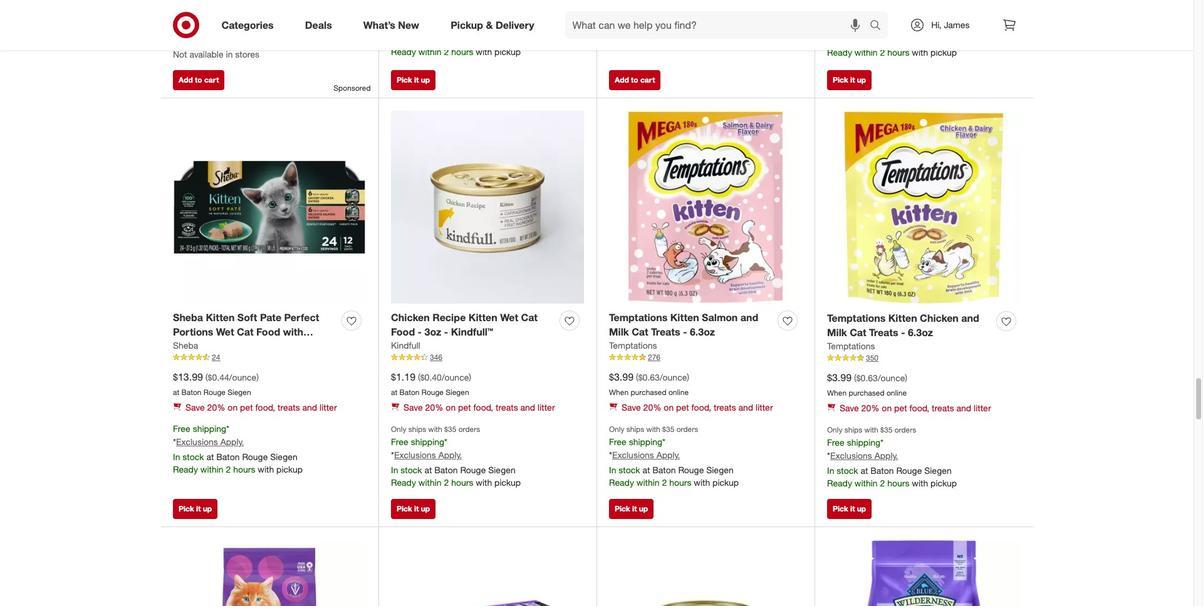 Task type: locate. For each thing, give the bounding box(es) containing it.
2 cart from the left
[[640, 76, 655, 85]]

/ounce for soft
[[229, 372, 256, 383]]

* exclusions apply. at  baton rouge siegen ready within 2 hours with pickup
[[391, 19, 521, 57]]

20%
[[207, 402, 225, 413], [425, 402, 443, 413], [643, 402, 661, 413], [861, 403, 880, 414]]

in inside free shipping * exclusions apply. in stock at  baton rouge siegen ready within 2 hours with pickup
[[827, 34, 834, 45]]

$3.99
[[609, 371, 634, 384], [827, 372, 852, 384]]

/ounce down 276
[[660, 372, 687, 383]]

1 horizontal spatial food
[[391, 326, 415, 339]]

with inside * exclusions apply. at  baton rouge siegen ready within 2 hours with pickup
[[476, 46, 492, 57]]

0 horizontal spatial only ships with $35 orders free shipping * * exclusions apply. in stock at  baton rouge siegen ready within 2 hours with pickup
[[391, 425, 521, 488]]

save 20% on pet food, treats and litter up free shipping * * exclusions apply. in stock at  baton rouge siegen ready within 2 hours with pickup on the bottom of the page
[[186, 402, 337, 413]]

on
[[228, 402, 238, 413], [446, 402, 456, 413], [664, 402, 674, 413], [882, 403, 892, 414]]

online down 276 "link"
[[669, 388, 689, 397]]

add for at  baton rouge siegen
[[615, 76, 629, 85]]

20% down 350
[[861, 403, 880, 414]]

salmon down portions
[[173, 340, 209, 353]]

and inside the temptations kitten salmon and milk cat treats - 6.3oz
[[741, 312, 759, 324]]

stock inside free shipping * * exclusions apply. in stock at  baton rouge siegen ready within 2 hours with pickup
[[183, 452, 204, 462]]

1 vertical spatial &
[[212, 340, 219, 353]]

temptations link up 276
[[609, 340, 657, 352]]

blue buffalo wilderness high protein natural kitten dry cat food with chicken flavor image
[[827, 540, 1021, 607], [827, 540, 1021, 607]]

$0.63 for temptations kitten chicken and milk cat treats - 6.3oz
[[857, 373, 878, 384]]

1 horizontal spatial 6.3oz
[[908, 327, 933, 339]]

6.3oz up 276 "link"
[[690, 326, 715, 339]]

pick it up for chicken recipe kitten wet cat food - 3oz - kindfull™
[[397, 505, 430, 514]]

) down the 350 link
[[905, 373, 908, 384]]

add for *
[[179, 76, 193, 85]]

/ounce for kitten
[[442, 372, 469, 383]]

0 vertical spatial &
[[486, 19, 493, 31]]

$13.99
[[173, 371, 203, 384]]

0 horizontal spatial salmon
[[173, 340, 209, 353]]

( for temptations kitten salmon and milk cat treats - 6.3oz
[[636, 372, 638, 383]]

food, for kitten
[[473, 402, 493, 413]]

1 food from the left
[[256, 326, 280, 339]]

1 horizontal spatial online
[[887, 389, 907, 398]]

sheba kitten soft pate perfect portions wet cat food with salmon & chicken flavor - 31.7oz/12ct link
[[173, 311, 337, 367]]

apply. inside * exclusions apply. in stock at  baton rouge siegen ready within 2 hours with pickup
[[657, 6, 680, 16]]

0 horizontal spatial $3.99
[[609, 371, 634, 384]]

$0.63 down 350
[[857, 373, 878, 384]]

temptations inside the temptations kitten salmon and milk cat treats - 6.3oz
[[609, 312, 668, 324]]

cart for *
[[204, 76, 219, 85]]

chicken up the 350 link
[[920, 312, 959, 325]]

to
[[195, 76, 202, 85], [631, 76, 638, 85]]

on for temptations kitten chicken and milk cat treats - 6.3oz
[[882, 403, 892, 414]]

& up "31.7oz/12ct"
[[212, 340, 219, 353]]

temptations kitten chicken and milk cat treats - 6.3oz
[[827, 312, 979, 339]]

sheba inside sheba kitten soft pate perfect portions wet cat food with salmon & chicken flavor - 31.7oz/12ct
[[173, 312, 203, 324]]

it
[[414, 76, 419, 85], [850, 76, 855, 85], [196, 505, 201, 514], [414, 505, 419, 514], [632, 505, 637, 514], [850, 505, 855, 514]]

hours
[[669, 33, 692, 44], [451, 46, 473, 57], [888, 47, 910, 58], [233, 464, 255, 475], [451, 478, 473, 488], [669, 478, 692, 488], [888, 478, 910, 489]]

shipping
[[847, 6, 881, 17], [193, 21, 226, 31], [193, 424, 226, 434], [411, 437, 444, 448], [629, 437, 662, 448], [847, 438, 881, 448]]

it for chicken recipe kitten wet cat food - 3oz - kindfull™
[[414, 505, 419, 514]]

online
[[669, 388, 689, 397], [887, 389, 907, 398]]

only ships with $35 orders free shipping * * exclusions apply. in stock at  baton rouge siegen ready within 2 hours with pickup
[[391, 425, 521, 488], [609, 425, 739, 488], [827, 426, 957, 489]]

kitten inside the temptations kitten salmon and milk cat treats - 6.3oz
[[670, 312, 699, 324]]

food, down 346 link
[[473, 402, 493, 413]]

1 horizontal spatial salmon
[[702, 312, 738, 324]]

shipping inside free shipping * * exclusions apply. not available in stores
[[193, 21, 226, 31]]

2 add from the left
[[615, 76, 629, 85]]

pet down the 350 link
[[894, 403, 907, 414]]

* inside free shipping * exclusions apply. in stock at  baton rouge siegen ready within 2 hours with pickup
[[881, 6, 884, 17]]

1 add from the left
[[179, 76, 193, 85]]

) down 24 "link"
[[256, 372, 259, 383]]

blue buffalo wilderness high protein grain free natural kitten pate wet cat food with salmon recipe - 3oz image
[[609, 540, 802, 607], [609, 540, 802, 607]]

food, for salmon
[[692, 402, 711, 413]]

20% for chicken recipe kitten wet cat food - 3oz - kindfull™
[[425, 402, 443, 413]]

ready
[[609, 33, 634, 44], [391, 46, 416, 57], [827, 47, 852, 58], [173, 464, 198, 475], [391, 478, 416, 488], [609, 478, 634, 488], [827, 478, 852, 489]]

- up the 350 link
[[901, 327, 905, 339]]

0 horizontal spatial food
[[256, 326, 280, 339]]

2 food from the left
[[391, 326, 415, 339]]

6.3oz up the 350 link
[[908, 327, 933, 339]]

baton inside * exclusions apply. at  baton rouge siegen ready within 2 hours with pickup
[[434, 34, 458, 45]]

food, up free shipping * * exclusions apply. in stock at  baton rouge siegen ready within 2 hours with pickup on the bottom of the page
[[255, 402, 275, 413]]

1 horizontal spatial add to cart
[[615, 76, 655, 85]]

6.3oz inside temptations kitten chicken and milk cat treats - 6.3oz
[[908, 327, 933, 339]]

temptations for temptations kitten chicken and milk cat treats - 6.3oz
[[827, 312, 886, 325]]

*
[[609, 6, 612, 16], [881, 6, 884, 17], [391, 19, 394, 29], [226, 21, 229, 31], [173, 34, 176, 45], [226, 424, 229, 434], [173, 437, 176, 447], [444, 437, 447, 448], [662, 437, 666, 448], [881, 438, 884, 448], [391, 450, 394, 461], [609, 450, 612, 461], [827, 451, 830, 461]]

portions
[[173, 326, 213, 339]]

food,
[[255, 402, 275, 413], [473, 402, 493, 413], [692, 402, 711, 413], [910, 403, 930, 414]]

food, for soft
[[255, 402, 275, 413]]

2 inside * exclusions apply. at  baton rouge siegen ready within 2 hours with pickup
[[444, 46, 449, 57]]

0 horizontal spatial cart
[[204, 76, 219, 85]]

milk
[[609, 326, 629, 339], [827, 327, 847, 339]]

-
[[418, 326, 422, 339], [444, 326, 448, 339], [683, 326, 687, 339], [901, 327, 905, 339], [295, 340, 299, 353]]

* inside * exclusions apply. in stock at  baton rouge siegen ready within 2 hours with pickup
[[609, 6, 612, 16]]

it for sheba kitten soft pate perfect portions wet cat food with salmon & chicken flavor - 31.7oz/12ct
[[196, 505, 201, 514]]

at inside free shipping * * exclusions apply. in stock at  baton rouge siegen ready within 2 hours with pickup
[[206, 452, 214, 462]]

sheba down portions
[[173, 340, 198, 351]]

treats inside temptations kitten chicken and milk cat treats - 6.3oz
[[869, 327, 898, 339]]

0 horizontal spatial when
[[609, 388, 629, 397]]

1 to from the left
[[195, 76, 202, 85]]

0 vertical spatial wet
[[500, 312, 518, 324]]

stock inside * exclusions apply. in stock at  baton rouge siegen ready within 2 hours with pickup
[[619, 21, 640, 31]]

pick
[[397, 76, 412, 85], [833, 76, 848, 85], [179, 505, 194, 514], [397, 505, 412, 514], [615, 505, 630, 514], [833, 505, 848, 514]]

temptations kitten salmon and milk cat treats - 6.3oz image
[[609, 111, 802, 304], [609, 111, 802, 304]]

cat inside sheba kitten soft pate perfect portions wet cat food with salmon & chicken flavor - 31.7oz/12ct
[[237, 326, 254, 339]]

$3.99 for temptations kitten salmon and milk cat treats - 6.3oz
[[609, 371, 634, 384]]

6.3oz
[[690, 326, 715, 339], [908, 327, 933, 339]]

save 20% on pet food, treats and litter down the 350 link
[[840, 403, 991, 414]]

with
[[210, 9, 224, 18], [694, 33, 710, 44], [476, 46, 492, 57], [912, 47, 928, 58], [283, 326, 303, 339], [428, 425, 442, 434], [646, 425, 660, 434], [865, 426, 879, 435], [258, 464, 274, 475], [476, 478, 492, 488], [694, 478, 710, 488], [912, 478, 928, 489]]

1 horizontal spatial $3.99
[[827, 372, 852, 384]]

sheba up portions
[[173, 312, 203, 324]]

and for temptations kitten salmon and milk cat treats - 6.3oz
[[739, 402, 753, 413]]

pet down '$13.99 ( $0.44 /ounce ) at baton rouge siegen'
[[240, 402, 253, 413]]

pickup
[[713, 33, 739, 44], [495, 46, 521, 57], [931, 47, 957, 58], [276, 464, 303, 475], [495, 478, 521, 488], [713, 478, 739, 488], [931, 478, 957, 489]]

on down the 350 link
[[882, 403, 892, 414]]

$0.63 down 276
[[638, 372, 660, 383]]

it for temptations kitten salmon and milk cat treats - 6.3oz
[[632, 505, 637, 514]]

1 horizontal spatial add to cart button
[[609, 70, 661, 91]]

treats
[[278, 402, 300, 413], [496, 402, 518, 413], [714, 402, 736, 413], [932, 403, 954, 414]]

purchased down 276
[[631, 388, 667, 397]]

cat
[[521, 312, 538, 324], [237, 326, 254, 339], [632, 326, 648, 339], [850, 327, 867, 339]]

up for temptations kitten chicken and milk cat treats - 6.3oz
[[857, 505, 866, 514]]

$35
[[226, 9, 238, 18], [444, 425, 456, 434], [663, 425, 675, 434], [881, 426, 893, 435]]

save 20% on pet food, treats and litter down 346 link
[[404, 402, 555, 413]]

exclusions inside free shipping * * exclusions apply. in stock at  baton rouge siegen ready within 2 hours with pickup
[[176, 437, 218, 447]]

litter
[[320, 402, 337, 413], [538, 402, 555, 413], [756, 402, 773, 413], [974, 403, 991, 414]]

add to cart button
[[173, 70, 225, 91], [609, 70, 661, 91]]

categories link
[[211, 11, 289, 39]]

0 vertical spatial salmon
[[702, 312, 738, 324]]

only ships with $35 orders free shipping * * exclusions apply. in stock at  baton rouge siegen ready within 2 hours with pickup for kitten
[[391, 425, 521, 488]]

on down 276 "link"
[[664, 402, 674, 413]]

cat inside 'chicken recipe kitten wet cat food - 3oz - kindfull™'
[[521, 312, 538, 324]]

treats
[[651, 326, 680, 339], [869, 327, 898, 339]]

save 20% on pet food, treats and litter
[[186, 402, 337, 413], [404, 402, 555, 413], [622, 402, 773, 413], [840, 403, 991, 414]]

2 inside free shipping * exclusions apply. in stock at  baton rouge siegen ready within 2 hours with pickup
[[880, 47, 885, 58]]

kitten up kindfull™
[[469, 312, 497, 324]]

0 horizontal spatial add
[[179, 76, 193, 85]]

treats down 276 "link"
[[714, 402, 736, 413]]

on down '$13.99 ( $0.44 /ounce ) at baton rouge siegen'
[[228, 402, 238, 413]]

within
[[637, 33, 660, 44], [418, 46, 442, 57], [855, 47, 878, 58], [200, 464, 223, 475], [418, 478, 442, 488], [637, 478, 660, 488], [855, 478, 878, 489]]

0 horizontal spatial temptations link
[[609, 340, 657, 352]]

0 horizontal spatial add to cart button
[[173, 70, 225, 91]]

1 add to cart from the left
[[179, 76, 219, 85]]

iams proactive health with chicken kitten premium dry cat food image
[[173, 540, 366, 607], [173, 540, 366, 607]]

346 link
[[391, 352, 584, 363]]

kitten up the 350 link
[[889, 312, 917, 325]]

food inside 'chicken recipe kitten wet cat food - 3oz - kindfull™'
[[391, 326, 415, 339]]

24
[[212, 353, 220, 362]]

/ounce inside '$1.19 ( $0.40 /ounce ) at baton rouge siegen'
[[442, 372, 469, 383]]

sheba for sheba
[[173, 340, 198, 351]]

food up kindfull
[[391, 326, 415, 339]]

not
[[173, 49, 187, 60]]

cat up 350
[[850, 327, 867, 339]]

1 horizontal spatial &
[[486, 19, 493, 31]]

in inside free shipping * * exclusions apply. in stock at  baton rouge siegen ready within 2 hours with pickup
[[173, 452, 180, 462]]

) inside '$13.99 ( $0.44 /ounce ) at baton rouge siegen'
[[256, 372, 259, 383]]

$1.19 ( $0.40 /ounce ) at baton rouge siegen
[[391, 371, 471, 397]]

food, down 276 "link"
[[692, 402, 711, 413]]

treats up 276
[[651, 326, 680, 339]]

)
[[256, 372, 259, 383], [469, 372, 471, 383], [687, 372, 689, 383], [905, 373, 908, 384]]

at
[[643, 21, 650, 31], [425, 34, 432, 45], [861, 34, 868, 45], [173, 388, 179, 397], [391, 388, 397, 397], [206, 452, 214, 462], [425, 465, 432, 476], [643, 465, 650, 476], [861, 466, 868, 476]]

( for sheba kitten soft pate perfect portions wet cat food with salmon & chicken flavor - 31.7oz/12ct
[[205, 372, 208, 383]]

chicken up 3oz
[[391, 312, 430, 324]]

treats for sheba kitten soft pate perfect portions wet cat food with salmon & chicken flavor - 31.7oz/12ct
[[278, 402, 300, 413]]

& right pickup
[[486, 19, 493, 31]]

blue buffalo wilderness high protein grain-free natural kitten pate wet cat food variety pack with chicken & salmon - 3oz/6ct image
[[391, 540, 584, 607], [391, 540, 584, 607]]

pick for temptations kitten chicken and milk cat treats - 6.3oz
[[833, 505, 848, 514]]

exclusions apply. button
[[612, 5, 680, 17], [394, 18, 462, 31], [830, 19, 898, 31], [176, 33, 244, 46], [176, 436, 244, 449], [394, 449, 462, 462], [612, 449, 680, 462], [830, 450, 898, 462]]

20% down 276
[[643, 402, 661, 413]]

1 horizontal spatial milk
[[827, 327, 847, 339]]

0 horizontal spatial to
[[195, 76, 202, 85]]

$3.99 ( $0.63 /ounce ) when purchased online for temptations kitten salmon and milk cat treats - 6.3oz
[[609, 371, 689, 397]]

(
[[205, 372, 208, 383], [418, 372, 420, 383], [636, 372, 638, 383], [854, 373, 857, 384]]

wet up 24
[[216, 326, 234, 339]]

ships for chicken recipe kitten wet cat food - 3oz - kindfull™
[[408, 425, 426, 434]]

pick it up
[[397, 76, 430, 85], [833, 76, 866, 85], [179, 505, 212, 514], [397, 505, 430, 514], [615, 505, 648, 514], [833, 505, 866, 514]]

temptations link for temptations kitten chicken and milk cat treats - 6.3oz
[[827, 340, 875, 353]]

add
[[179, 76, 193, 85], [615, 76, 629, 85]]

save 20% on pet food, treats and litter for kitten
[[404, 402, 555, 413]]

0 horizontal spatial purchased
[[631, 388, 667, 397]]

on for sheba kitten soft pate perfect portions wet cat food with salmon & chicken flavor - 31.7oz/12ct
[[228, 402, 238, 413]]

pickup inside free shipping * * exclusions apply. in stock at  baton rouge siegen ready within 2 hours with pickup
[[276, 464, 303, 475]]

chicken inside sheba kitten soft pate perfect portions wet cat food with salmon & chicken flavor - 31.7oz/12ct
[[221, 340, 260, 353]]

rouge inside free shipping * * exclusions apply. in stock at  baton rouge siegen ready within 2 hours with pickup
[[242, 452, 268, 462]]

1 vertical spatial sheba
[[173, 340, 198, 351]]

chicken right 24
[[221, 340, 260, 353]]

1 horizontal spatial add
[[615, 76, 629, 85]]

0 horizontal spatial $3.99 ( $0.63 /ounce ) when purchased online
[[609, 371, 689, 397]]

siegen inside free shipping * * exclusions apply. in stock at  baton rouge siegen ready within 2 hours with pickup
[[270, 452, 298, 462]]

pick it up button for chicken recipe kitten wet cat food - 3oz - kindfull™
[[391, 500, 436, 520]]

stock
[[619, 21, 640, 31], [837, 34, 858, 45], [183, 452, 204, 462], [401, 465, 422, 476], [619, 465, 640, 476], [837, 466, 858, 476]]

milk inside temptations kitten chicken and milk cat treats - 6.3oz
[[827, 327, 847, 339]]

kitten inside 'chicken recipe kitten wet cat food - 3oz - kindfull™'
[[469, 312, 497, 324]]

salmon up 276 "link"
[[702, 312, 738, 324]]

search button
[[864, 11, 895, 41]]

on down '$1.19 ( $0.40 /ounce ) at baton rouge siegen'
[[446, 402, 456, 413]]

2 horizontal spatial chicken
[[920, 312, 959, 325]]

deals link
[[294, 11, 348, 39]]

and
[[741, 312, 759, 324], [962, 312, 979, 325], [302, 402, 317, 413], [521, 402, 535, 413], [739, 402, 753, 413], [957, 403, 972, 414]]

pick it up for temptations kitten chicken and milk cat treats - 6.3oz
[[833, 505, 866, 514]]

new
[[398, 19, 419, 31]]

1 horizontal spatial temptations link
[[827, 340, 875, 353]]

0 vertical spatial sheba
[[173, 312, 203, 324]]

online down the 350 link
[[887, 389, 907, 398]]

$3.99 ( $0.63 /ounce ) when purchased online down 350
[[827, 372, 908, 398]]

salmon inside sheba kitten soft pate perfect portions wet cat food with salmon & chicken flavor - 31.7oz/12ct
[[173, 340, 209, 353]]

add to cart
[[179, 76, 219, 85], [615, 76, 655, 85]]

chicken recipe kitten wet cat food - 3oz - kindfull™ image
[[391, 111, 584, 304], [391, 111, 584, 304]]

$0.63
[[638, 372, 660, 383], [857, 373, 878, 384]]

20% down '$1.19 ( $0.40 /ounce ) at baton rouge siegen'
[[425, 402, 443, 413]]

2 add to cart from the left
[[615, 76, 655, 85]]

cat up 276
[[632, 326, 648, 339]]

0 horizontal spatial chicken
[[221, 340, 260, 353]]

food, down the 350 link
[[910, 403, 930, 414]]

with inside * exclusions apply. in stock at  baton rouge siegen ready within 2 hours with pickup
[[694, 33, 710, 44]]

/ounce down 24 "link"
[[229, 372, 256, 383]]

/ounce down 350
[[878, 373, 905, 384]]

- up 276 "link"
[[683, 326, 687, 339]]

temptations for temptations link corresponding to temptations kitten salmon and milk cat treats - 6.3oz
[[609, 340, 657, 351]]

cat down soft
[[237, 326, 254, 339]]

temptations kitten chicken and milk cat treats - 6.3oz image
[[827, 111, 1021, 305], [827, 111, 1021, 305]]

2 horizontal spatial only ships with $35 orders free shipping * * exclusions apply. in stock at  baton rouge siegen ready within 2 hours with pickup
[[827, 426, 957, 489]]

0 horizontal spatial wet
[[216, 326, 234, 339]]

purchased for temptations kitten salmon and milk cat treats - 6.3oz
[[631, 388, 667, 397]]

save
[[186, 402, 205, 413], [404, 402, 423, 413], [622, 402, 641, 413], [840, 403, 859, 414]]

within inside * exclusions apply. in stock at  baton rouge siegen ready within 2 hours with pickup
[[637, 33, 660, 44]]

treats down 24 "link"
[[278, 402, 300, 413]]

/ounce down 346
[[442, 372, 469, 383]]

up for temptations kitten salmon and milk cat treats - 6.3oz
[[639, 505, 648, 514]]

pick for temptations kitten salmon and milk cat treats - 6.3oz
[[615, 505, 630, 514]]

20% down '$13.99 ( $0.44 /ounce ) at baton rouge siegen'
[[207, 402, 225, 413]]

$3.99 ( $0.63 /ounce ) when purchased online
[[609, 371, 689, 397], [827, 372, 908, 398]]

only for temptations kitten salmon and milk cat treats - 6.3oz
[[609, 425, 624, 434]]

pick for chicken recipe kitten wet cat food - 3oz - kindfull™
[[397, 505, 412, 514]]

kitten left soft
[[206, 312, 235, 324]]

rouge inside * exclusions apply. at  baton rouge siegen ready within 2 hours with pickup
[[460, 34, 486, 45]]

orders
[[240, 9, 262, 18], [459, 425, 480, 434], [677, 425, 698, 434], [895, 426, 916, 435]]

0 horizontal spatial &
[[212, 340, 219, 353]]

cart down "available"
[[204, 76, 219, 85]]

$35 for temptations kitten chicken and milk cat treats - 6.3oz
[[881, 426, 893, 435]]

treats down the 350 link
[[932, 403, 954, 414]]

2 add to cart button from the left
[[609, 70, 661, 91]]

cat up 346 link
[[521, 312, 538, 324]]

&
[[486, 19, 493, 31], [212, 340, 219, 353]]

baton inside free shipping * * exclusions apply. in stock at  baton rouge siegen ready within 2 hours with pickup
[[216, 452, 240, 462]]

sheba kitten soft pate perfect portions wet cat food with salmon & chicken flavor - 31.7oz/12ct image
[[173, 111, 366, 304], [173, 111, 366, 304]]

cat inside temptations kitten chicken and milk cat treats - 6.3oz
[[850, 327, 867, 339]]

milk inside the temptations kitten salmon and milk cat treats - 6.3oz
[[609, 326, 629, 339]]

* exclusions apply. in stock at  baton rouge siegen ready within 2 hours with pickup
[[609, 6, 739, 44]]

) down 346 link
[[469, 372, 471, 383]]

temptations link up 350
[[827, 340, 875, 353]]

food down pate at the left
[[256, 326, 280, 339]]

save for chicken recipe kitten wet cat food - 3oz - kindfull™
[[404, 402, 423, 413]]

pick it up button
[[391, 70, 436, 91], [827, 70, 872, 91], [173, 500, 218, 520], [391, 500, 436, 520], [609, 500, 654, 520], [827, 500, 872, 520]]

chicken
[[391, 312, 430, 324], [920, 312, 959, 325], [221, 340, 260, 353]]

save 20% on pet food, treats and litter for chicken
[[840, 403, 991, 414]]

( inside '$13.99 ( $0.44 /ounce ) at baton rouge siegen'
[[205, 372, 208, 383]]

baton inside free shipping * exclusions apply. in stock at  baton rouge siegen ready within 2 hours with pickup
[[871, 34, 894, 45]]

chicken inside temptations kitten chicken and milk cat treats - 6.3oz
[[920, 312, 959, 325]]

litter for chicken recipe kitten wet cat food - 3oz - kindfull™
[[538, 402, 555, 413]]

) down 276 "link"
[[687, 372, 689, 383]]

pet down '$1.19 ( $0.40 /ounce ) at baton rouge siegen'
[[458, 402, 471, 413]]

treats for salmon
[[651, 326, 680, 339]]

baton inside '$1.19 ( $0.40 /ounce ) at baton rouge siegen'
[[400, 388, 420, 397]]

1 horizontal spatial cart
[[640, 76, 655, 85]]

cart
[[204, 76, 219, 85], [640, 76, 655, 85]]

1 vertical spatial salmon
[[173, 340, 209, 353]]

kitten
[[206, 312, 235, 324], [469, 312, 497, 324], [670, 312, 699, 324], [889, 312, 917, 325]]

pick it up button for temptations kitten chicken and milk cat treats - 6.3oz
[[827, 500, 872, 520]]

sheba
[[173, 312, 203, 324], [173, 340, 198, 351]]

1 vertical spatial wet
[[216, 326, 234, 339]]

- right flavor
[[295, 340, 299, 353]]

1 add to cart button from the left
[[173, 70, 225, 91]]

wet up 346 link
[[500, 312, 518, 324]]

purchased
[[631, 388, 667, 397], [849, 389, 885, 398]]

food
[[256, 326, 280, 339], [391, 326, 415, 339]]

apply.
[[657, 6, 680, 16], [439, 19, 462, 29], [875, 19, 898, 30], [220, 34, 244, 45], [220, 437, 244, 447], [439, 450, 462, 461], [657, 450, 680, 461], [875, 451, 898, 461]]

only ships with $35 orders free shipping * * exclusions apply. in stock at  baton rouge siegen ready within 2 hours with pickup for salmon
[[609, 425, 739, 488]]

pet for soft
[[240, 402, 253, 413]]

pet for kitten
[[458, 402, 471, 413]]

cart down * exclusions apply. in stock at  baton rouge siegen ready within 2 hours with pickup
[[640, 76, 655, 85]]

1 sheba from the top
[[173, 312, 203, 324]]

$35 for chicken recipe kitten wet cat food - 3oz - kindfull™
[[444, 425, 456, 434]]

0 horizontal spatial treats
[[651, 326, 680, 339]]

0 horizontal spatial online
[[669, 388, 689, 397]]

up
[[421, 76, 430, 85], [857, 76, 866, 85], [203, 505, 212, 514], [421, 505, 430, 514], [639, 505, 648, 514], [857, 505, 866, 514]]

& inside sheba kitten soft pate perfect portions wet cat food with salmon & chicken flavor - 31.7oz/12ct
[[212, 340, 219, 353]]

and for sheba kitten soft pate perfect portions wet cat food with salmon & chicken flavor - 31.7oz/12ct
[[302, 402, 317, 413]]

0 horizontal spatial 6.3oz
[[690, 326, 715, 339]]

shipping inside free shipping * exclusions apply. in stock at  baton rouge siegen ready within 2 hours with pickup
[[847, 6, 881, 17]]

at inside * exclusions apply. in stock at  baton rouge siegen ready within 2 hours with pickup
[[643, 21, 650, 31]]

treats for temptations kitten salmon and milk cat treats - 6.3oz
[[714, 402, 736, 413]]

rouge inside * exclusions apply. in stock at  baton rouge siegen ready within 2 hours with pickup
[[678, 21, 704, 31]]

6.3oz inside the temptations kitten salmon and milk cat treats - 6.3oz
[[690, 326, 715, 339]]

0 horizontal spatial add to cart
[[179, 76, 219, 85]]

1 horizontal spatial $0.63
[[857, 373, 878, 384]]

1 horizontal spatial only ships with $35 orders free shipping * * exclusions apply. in stock at  baton rouge siegen ready within 2 hours with pickup
[[609, 425, 739, 488]]

2
[[662, 33, 667, 44], [444, 46, 449, 57], [880, 47, 885, 58], [226, 464, 231, 475], [444, 478, 449, 488], [662, 478, 667, 488], [880, 478, 885, 489]]

1 horizontal spatial $3.99 ( $0.63 /ounce ) when purchased online
[[827, 372, 908, 398]]

treats down 346 link
[[496, 402, 518, 413]]

1 horizontal spatial treats
[[869, 327, 898, 339]]

apply. inside free shipping * * exclusions apply. not available in stores
[[220, 34, 244, 45]]

treats up 350
[[869, 327, 898, 339]]

treats for chicken
[[869, 327, 898, 339]]

kitten inside sheba kitten soft pate perfect portions wet cat food with salmon & chicken flavor - 31.7oz/12ct
[[206, 312, 235, 324]]

treats inside the temptations kitten salmon and milk cat treats - 6.3oz
[[651, 326, 680, 339]]

kitten up 276 "link"
[[670, 312, 699, 324]]

kindfull link
[[391, 340, 420, 352]]

0 horizontal spatial milk
[[609, 326, 629, 339]]

- left 3oz
[[418, 326, 422, 339]]

sponsored
[[334, 84, 371, 93]]

save 20% on pet food, treats and litter down 276 "link"
[[622, 402, 773, 413]]

20% for sheba kitten soft pate perfect portions wet cat food with salmon & chicken flavor - 31.7oz/12ct
[[207, 402, 225, 413]]

2 to from the left
[[631, 76, 638, 85]]

1 horizontal spatial purchased
[[849, 389, 885, 398]]

) inside '$1.19 ( $0.40 /ounce ) at baton rouge siegen'
[[469, 372, 471, 383]]

at inside '$13.99 ( $0.44 /ounce ) at baton rouge siegen'
[[173, 388, 179, 397]]

1 horizontal spatial when
[[827, 389, 847, 398]]

0 horizontal spatial $0.63
[[638, 372, 660, 383]]

1 horizontal spatial to
[[631, 76, 638, 85]]

/ounce for chicken
[[878, 373, 905, 384]]

/ounce inside '$13.99 ( $0.44 /ounce ) at baton rouge siegen'
[[229, 372, 256, 383]]

( inside '$1.19 ( $0.40 /ounce ) at baton rouge siegen'
[[418, 372, 420, 383]]

pet down 276 "link"
[[676, 402, 689, 413]]

ships
[[190, 9, 208, 18], [408, 425, 426, 434], [627, 425, 644, 434], [845, 426, 863, 435]]

1 horizontal spatial chicken
[[391, 312, 430, 324]]

with inside free shipping * * exclusions apply. in stock at  baton rouge siegen ready within 2 hours with pickup
[[258, 464, 274, 475]]

1 horizontal spatial wet
[[500, 312, 518, 324]]

pick it up button for sheba kitten soft pate perfect portions wet cat food with salmon & chicken flavor - 31.7oz/12ct
[[173, 500, 218, 520]]

purchased down 350
[[849, 389, 885, 398]]

$3.99 ( $0.63 /ounce ) when purchased online down 276
[[609, 371, 689, 397]]

2 sheba from the top
[[173, 340, 198, 351]]

within inside * exclusions apply. at  baton rouge siegen ready within 2 hours with pickup
[[418, 46, 442, 57]]

pet for chicken
[[894, 403, 907, 414]]

temptations for temptations kitten salmon and milk cat treats - 6.3oz
[[609, 312, 668, 324]]

baton
[[653, 21, 676, 31], [434, 34, 458, 45], [871, 34, 894, 45], [181, 388, 201, 397], [400, 388, 420, 397], [216, 452, 240, 462], [434, 465, 458, 476], [653, 465, 676, 476], [871, 466, 894, 476]]

delivery
[[496, 19, 534, 31]]

save for sheba kitten soft pate perfect portions wet cat food with salmon & chicken flavor - 31.7oz/12ct
[[186, 402, 205, 413]]

apply. inside free shipping * * exclusions apply. in stock at  baton rouge siegen ready within 2 hours with pickup
[[220, 437, 244, 447]]

save 20% on pet food, treats and litter for soft
[[186, 402, 337, 413]]

online for chicken
[[887, 389, 907, 398]]

1 cart from the left
[[204, 76, 219, 85]]



Task type: vqa. For each thing, say whether or not it's contained in the screenshot.


Task type: describe. For each thing, give the bounding box(es) containing it.
temptations kitten chicken and milk cat treats - 6.3oz link
[[827, 312, 991, 340]]

pickup inside * exclusions apply. in stock at  baton rouge siegen ready within 2 hours with pickup
[[713, 33, 739, 44]]

pickup & delivery
[[451, 19, 534, 31]]

soft
[[237, 312, 257, 324]]

in inside * exclusions apply. in stock at  baton rouge siegen ready within 2 hours with pickup
[[609, 21, 616, 31]]

* inside * exclusions apply. at  baton rouge siegen ready within 2 hours with pickup
[[391, 19, 394, 29]]

perfect
[[284, 312, 319, 324]]

free shipping * * exclusions apply. not available in stores
[[173, 21, 259, 60]]

categories
[[222, 19, 274, 31]]

add to cart button for at  baton rouge siegen
[[609, 70, 661, 91]]

on for temptations kitten salmon and milk cat treats - 6.3oz
[[664, 402, 674, 413]]

add to cart button for *
[[173, 70, 225, 91]]

exclusions inside free shipping * * exclusions apply. not available in stores
[[176, 34, 218, 45]]

exclusions inside * exclusions apply. in stock at  baton rouge siegen ready within 2 hours with pickup
[[612, 6, 654, 16]]

litter for temptations kitten salmon and milk cat treats - 6.3oz
[[756, 402, 773, 413]]

shipping inside free shipping * * exclusions apply. in stock at  baton rouge siegen ready within 2 hours with pickup
[[193, 424, 226, 434]]

) for soft
[[256, 372, 259, 383]]

( for chicken recipe kitten wet cat food - 3oz - kindfull™
[[418, 372, 420, 383]]

sheba link
[[173, 340, 198, 352]]

pick it up for sheba kitten soft pate perfect portions wet cat food with salmon & chicken flavor - 31.7oz/12ct
[[179, 505, 212, 514]]

apply. inside * exclusions apply. at  baton rouge siegen ready within 2 hours with pickup
[[439, 19, 462, 29]]

ready inside free shipping * exclusions apply. in stock at  baton rouge siegen ready within 2 hours with pickup
[[827, 47, 852, 58]]

exclusions inside free shipping * exclusions apply. in stock at  baton rouge siegen ready within 2 hours with pickup
[[830, 19, 872, 30]]

deals
[[305, 19, 332, 31]]

346
[[430, 353, 442, 362]]

hours inside free shipping * * exclusions apply. in stock at  baton rouge siegen ready within 2 hours with pickup
[[233, 464, 255, 475]]

only for chicken recipe kitten wet cat food - 3oz - kindfull™
[[391, 425, 406, 434]]

wet inside sheba kitten soft pate perfect portions wet cat food with salmon & chicken flavor - 31.7oz/12ct
[[216, 326, 234, 339]]

add to cart for *
[[179, 76, 219, 85]]

ships for temptations kitten chicken and milk cat treats - 6.3oz
[[845, 426, 863, 435]]

pate
[[260, 312, 281, 324]]

hours inside * exclusions apply. at  baton rouge siegen ready within 2 hours with pickup
[[451, 46, 473, 57]]

rouge inside '$1.19 ( $0.40 /ounce ) at baton rouge siegen'
[[422, 388, 444, 397]]

chicken inside 'chicken recipe kitten wet cat food - 3oz - kindfull™'
[[391, 312, 430, 324]]

what's new link
[[353, 11, 435, 39]]

treats for chicken recipe kitten wet cat food - 3oz - kindfull™
[[496, 402, 518, 413]]

what's
[[363, 19, 395, 31]]

free shipping * exclusions apply. in stock at  baton rouge siegen ready within 2 hours with pickup
[[827, 6, 957, 58]]

with inside sheba kitten soft pate perfect portions wet cat food with salmon & chicken flavor - 31.7oz/12ct
[[283, 326, 303, 339]]

litter for sheba kitten soft pate perfect portions wet cat food with salmon & chicken flavor - 31.7oz/12ct
[[320, 402, 337, 413]]

save for temptations kitten salmon and milk cat treats - 6.3oz
[[622, 402, 641, 413]]

( for temptations kitten chicken and milk cat treats - 6.3oz
[[854, 373, 857, 384]]

to for at  baton rouge siegen
[[631, 76, 638, 85]]

2 inside free shipping * * exclusions apply. in stock at  baton rouge siegen ready within 2 hours with pickup
[[226, 464, 231, 475]]

$0.44
[[208, 372, 229, 383]]

temptations kitten salmon and milk cat treats - 6.3oz
[[609, 312, 759, 339]]

baton inside '$13.99 ( $0.44 /ounce ) at baton rouge siegen'
[[181, 388, 201, 397]]

pick it up button for temptations kitten salmon and milk cat treats - 6.3oz
[[609, 500, 654, 520]]

kitten for temptations kitten chicken and milk cat treats - 6.3oz
[[889, 312, 917, 325]]

$3.99 ( $0.63 /ounce ) when purchased online for temptations kitten chicken and milk cat treats - 6.3oz
[[827, 372, 908, 398]]

chicken recipe kitten wet cat food - 3oz - kindfull™
[[391, 312, 538, 339]]

salmon inside the temptations kitten salmon and milk cat treats - 6.3oz
[[702, 312, 738, 324]]

and for temptations kitten chicken and milk cat treats - 6.3oz
[[957, 403, 972, 414]]

it for temptations kitten chicken and milk cat treats - 6.3oz
[[850, 505, 855, 514]]

litter for temptations kitten chicken and milk cat treats - 6.3oz
[[974, 403, 991, 414]]

when for temptations kitten chicken and milk cat treats - 6.3oz
[[827, 389, 847, 398]]

free inside free shipping * exclusions apply. in stock at  baton rouge siegen ready within 2 hours with pickup
[[827, 6, 845, 17]]

when for temptations kitten salmon and milk cat treats - 6.3oz
[[609, 388, 629, 397]]

at inside free shipping * exclusions apply. in stock at  baton rouge siegen ready within 2 hours with pickup
[[861, 34, 868, 45]]

20% for temptations kitten chicken and milk cat treats - 6.3oz
[[861, 403, 880, 414]]

orders for temptations kitten salmon and milk cat treats - 6.3oz
[[677, 425, 698, 434]]

) for chicken
[[905, 373, 908, 384]]

kitten for temptations kitten salmon and milk cat treats - 6.3oz
[[670, 312, 699, 324]]

on for chicken recipe kitten wet cat food - 3oz - kindfull™
[[446, 402, 456, 413]]

treats for temptations kitten chicken and milk cat treats - 6.3oz
[[932, 403, 954, 414]]

- inside temptations kitten chicken and milk cat treats - 6.3oz
[[901, 327, 905, 339]]

pickup & delivery link
[[440, 11, 550, 39]]

search
[[864, 20, 895, 32]]

siegen inside free shipping * exclusions apply. in stock at  baton rouge siegen ready within 2 hours with pickup
[[925, 34, 952, 45]]

pet for salmon
[[676, 402, 689, 413]]

james
[[944, 19, 970, 30]]

what's new
[[363, 19, 419, 31]]

350
[[866, 354, 879, 363]]

hours inside * exclusions apply. in stock at  baton rouge siegen ready within 2 hours with pickup
[[669, 33, 692, 44]]

kindfull
[[391, 340, 420, 351]]

ships for temptations kitten salmon and milk cat treats - 6.3oz
[[627, 425, 644, 434]]

pickup inside * exclusions apply. at  baton rouge siegen ready within 2 hours with pickup
[[495, 46, 521, 57]]

purchased for temptations kitten chicken and milk cat treats - 6.3oz
[[849, 389, 885, 398]]

kindfull™
[[451, 326, 493, 339]]

sheba for sheba kitten soft pate perfect portions wet cat food with salmon & chicken flavor - 31.7oz/12ct
[[173, 312, 203, 324]]

with inside free shipping * exclusions apply. in stock at  baton rouge siegen ready within 2 hours with pickup
[[912, 47, 928, 58]]

in
[[226, 49, 233, 60]]

- inside sheba kitten soft pate perfect portions wet cat food with salmon & chicken flavor - 31.7oz/12ct
[[295, 340, 299, 353]]

baton inside * exclusions apply. in stock at  baton rouge siegen ready within 2 hours with pickup
[[653, 21, 676, 31]]

) for salmon
[[687, 372, 689, 383]]

350 link
[[827, 353, 1021, 364]]

recipe
[[433, 312, 466, 324]]

at inside * exclusions apply. at  baton rouge siegen ready within 2 hours with pickup
[[425, 34, 432, 45]]

save 20% on pet food, treats and litter for salmon
[[622, 402, 773, 413]]

$13.99 ( $0.44 /ounce ) at baton rouge siegen
[[173, 371, 259, 397]]

and for chicken recipe kitten wet cat food - 3oz - kindfull™
[[521, 402, 535, 413]]

rouge inside free shipping * exclusions apply. in stock at  baton rouge siegen ready within 2 hours with pickup
[[896, 34, 922, 45]]

apply. inside free shipping * exclusions apply. in stock at  baton rouge siegen ready within 2 hours with pickup
[[875, 19, 898, 30]]

$0.40
[[420, 372, 442, 383]]

276
[[648, 353, 661, 362]]

$0.63 for temptations kitten salmon and milk cat treats - 6.3oz
[[638, 372, 660, 383]]

sheba kitten soft pate perfect portions wet cat food with salmon & chicken flavor - 31.7oz/12ct
[[173, 312, 319, 367]]

free inside free shipping * * exclusions apply. in stock at  baton rouge siegen ready within 2 hours with pickup
[[173, 424, 190, 434]]

31.7oz/12ct
[[173, 355, 228, 367]]

pickup inside free shipping * exclusions apply. in stock at  baton rouge siegen ready within 2 hours with pickup
[[931, 47, 957, 58]]

- inside the temptations kitten salmon and milk cat treats - 6.3oz
[[683, 326, 687, 339]]

exclusions inside * exclusions apply. at  baton rouge siegen ready within 2 hours with pickup
[[394, 19, 436, 29]]

$35 for temptations kitten salmon and milk cat treats - 6.3oz
[[663, 425, 675, 434]]

food, for chicken
[[910, 403, 930, 414]]

only for temptations kitten chicken and milk cat treats - 6.3oz
[[827, 426, 843, 435]]

free inside free shipping * * exclusions apply. not available in stores
[[173, 21, 190, 31]]

/ounce for salmon
[[660, 372, 687, 383]]

up for chicken recipe kitten wet cat food - 3oz - kindfull™
[[421, 505, 430, 514]]

to for *
[[195, 76, 202, 85]]

within inside free shipping * * exclusions apply. in stock at  baton rouge siegen ready within 2 hours with pickup
[[200, 464, 223, 475]]

stock inside free shipping * exclusions apply. in stock at  baton rouge siegen ready within 2 hours with pickup
[[837, 34, 858, 45]]

ready inside * exclusions apply. in stock at  baton rouge siegen ready within 2 hours with pickup
[[609, 33, 634, 44]]

pick it up for temptations kitten salmon and milk cat treats - 6.3oz
[[615, 505, 648, 514]]

available
[[190, 49, 224, 60]]

at inside '$1.19 ( $0.40 /ounce ) at baton rouge siegen'
[[391, 388, 397, 397]]

ready inside * exclusions apply. at  baton rouge siegen ready within 2 hours with pickup
[[391, 46, 416, 57]]

$1.19
[[391, 371, 416, 384]]

online for salmon
[[669, 388, 689, 397]]

stores
[[235, 49, 259, 60]]

cart for at  baton rouge siegen
[[640, 76, 655, 85]]

siegen inside * exclusions apply. at  baton rouge siegen ready within 2 hours with pickup
[[488, 34, 516, 45]]

hi,
[[931, 19, 942, 30]]

only ships with $35 orders
[[173, 9, 262, 18]]

milk for temptations kitten salmon and milk cat treats - 6.3oz
[[609, 326, 629, 339]]

temptations for temptations kitten chicken and milk cat treats - 6.3oz's temptations link
[[827, 341, 875, 352]]

pickup
[[451, 19, 483, 31]]

pick for sheba kitten soft pate perfect portions wet cat food with salmon & chicken flavor - 31.7oz/12ct
[[179, 505, 194, 514]]

hi, james
[[931, 19, 970, 30]]

within inside free shipping * exclusions apply. in stock at  baton rouge siegen ready within 2 hours with pickup
[[855, 47, 878, 58]]

2 inside * exclusions apply. in stock at  baton rouge siegen ready within 2 hours with pickup
[[662, 33, 667, 44]]

) for kitten
[[469, 372, 471, 383]]

food inside sheba kitten soft pate perfect portions wet cat food with salmon & chicken flavor - 31.7oz/12ct
[[256, 326, 280, 339]]

wet inside 'chicken recipe kitten wet cat food - 3oz - kindfull™'
[[500, 312, 518, 324]]

add to cart for at  baton rouge siegen
[[615, 76, 655, 85]]

276 link
[[609, 352, 802, 363]]

temptations kitten salmon and milk cat treats - 6.3oz link
[[609, 311, 773, 340]]

cat inside the temptations kitten salmon and milk cat treats - 6.3oz
[[632, 326, 648, 339]]

siegen inside * exclusions apply. in stock at  baton rouge siegen ready within 2 hours with pickup
[[706, 21, 734, 31]]

What can we help you find? suggestions appear below search field
[[565, 11, 873, 39]]

orders for temptations kitten chicken and milk cat treats - 6.3oz
[[895, 426, 916, 435]]

hours inside free shipping * exclusions apply. in stock at  baton rouge siegen ready within 2 hours with pickup
[[888, 47, 910, 58]]

only ships with $35 orders free shipping * * exclusions apply. in stock at  baton rouge siegen ready within 2 hours with pickup for chicken
[[827, 426, 957, 489]]

rouge inside '$13.99 ( $0.44 /ounce ) at baton rouge siegen'
[[204, 388, 226, 397]]

24 link
[[173, 352, 366, 363]]

siegen inside '$1.19 ( $0.40 /ounce ) at baton rouge siegen'
[[446, 388, 469, 397]]

3oz
[[425, 326, 441, 339]]

siegen inside '$13.99 ( $0.44 /ounce ) at baton rouge siegen'
[[228, 388, 251, 397]]

up for sheba kitten soft pate perfect portions wet cat food with salmon & chicken flavor - 31.7oz/12ct
[[203, 505, 212, 514]]

flavor
[[263, 340, 292, 353]]

ready inside free shipping * * exclusions apply. in stock at  baton rouge siegen ready within 2 hours with pickup
[[173, 464, 198, 475]]

chicken recipe kitten wet cat food - 3oz - kindfull™ link
[[391, 311, 555, 340]]

orders for chicken recipe kitten wet cat food - 3oz - kindfull™
[[459, 425, 480, 434]]

$3.99 for temptations kitten chicken and milk cat treats - 6.3oz
[[827, 372, 852, 384]]

kitten for sheba kitten soft pate perfect portions wet cat food with salmon & chicken flavor - 31.7oz/12ct
[[206, 312, 235, 324]]

free shipping * * exclusions apply. in stock at  baton rouge siegen ready within 2 hours with pickup
[[173, 424, 303, 475]]

and inside temptations kitten chicken and milk cat treats - 6.3oz
[[962, 312, 979, 325]]

20% for temptations kitten salmon and milk cat treats - 6.3oz
[[643, 402, 661, 413]]

- right 3oz
[[444, 326, 448, 339]]



